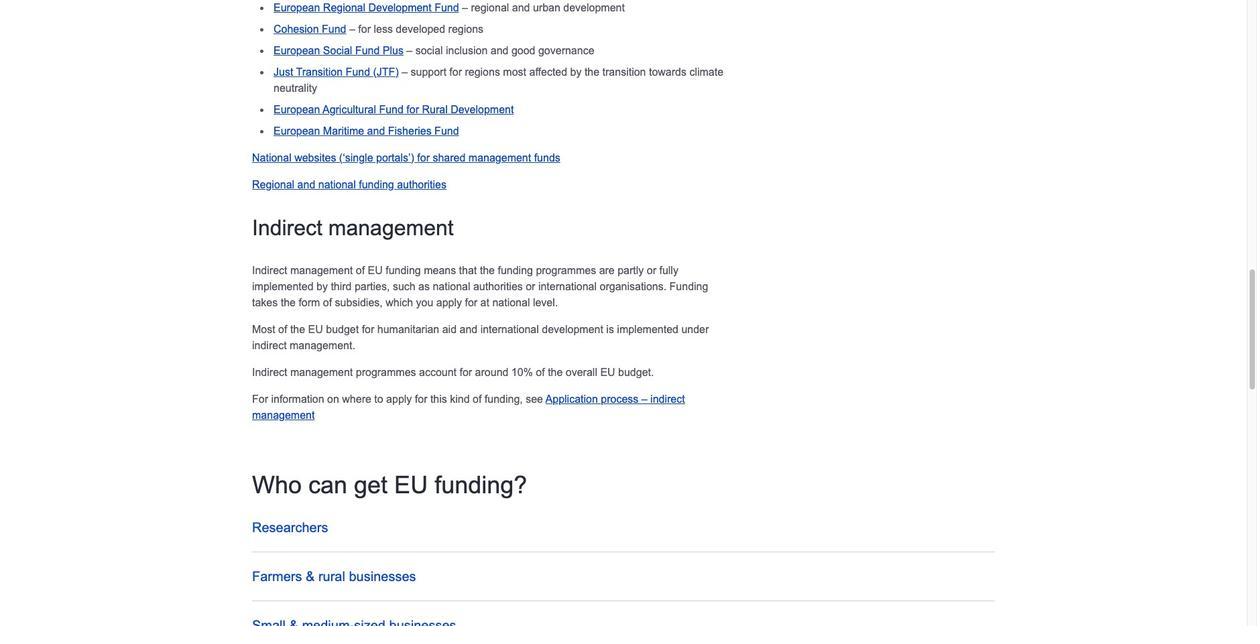 Task type: vqa. For each thing, say whether or not it's contained in the screenshot.
the Italian: at the left bottom of the page
no



Task type: locate. For each thing, give the bounding box(es) containing it.
0 vertical spatial international
[[538, 281, 597, 292]]

1 indirect from the top
[[252, 216, 323, 240]]

good
[[512, 45, 536, 56]]

of right form
[[323, 297, 332, 308]]

for information on where to apply for this kind of funding, see
[[252, 393, 546, 405]]

indirect down most
[[252, 340, 287, 351]]

of right most
[[278, 324, 287, 335]]

regional and national funding authorities link
[[252, 179, 447, 190]]

1 vertical spatial indirect
[[651, 393, 685, 405]]

3 european from the top
[[274, 104, 320, 115]]

international down at
[[481, 324, 539, 335]]

funds
[[534, 152, 561, 163]]

1 horizontal spatial by
[[570, 66, 582, 78]]

implemented up takes
[[252, 281, 314, 292]]

1 european from the top
[[274, 2, 320, 13]]

for down inclusion on the top left of the page
[[450, 66, 462, 78]]

indirect inside most of the eu budget for humanitarian aid and international development is implemented under indirect management.
[[252, 340, 287, 351]]

1 horizontal spatial development
[[451, 104, 514, 115]]

0 horizontal spatial national
[[318, 179, 356, 190]]

eu for funding?
[[394, 471, 428, 499]]

1 horizontal spatial indirect
[[651, 393, 685, 405]]

regions inside – support for regions most affected by the transition towards climate neutrality
[[465, 66, 500, 78]]

the left transition
[[585, 66, 600, 78]]

transition
[[296, 66, 343, 78]]

national down means
[[433, 281, 470, 292]]

2 vertical spatial national
[[493, 297, 530, 308]]

and right 'aid'
[[460, 324, 478, 335]]

fisheries
[[388, 125, 432, 137]]

0 vertical spatial indirect
[[252, 340, 287, 351]]

rural
[[422, 104, 448, 115]]

of right 10%
[[536, 367, 545, 378]]

international inside indirect management of eu funding means that the funding programmes are partly or fully implemented by third parties, such as national authorities or international organisations. funding takes the form of subsidies, which you apply for at national level.
[[538, 281, 597, 292]]

regional up cohesion fund – for less developed regions
[[323, 2, 366, 13]]

management down regional and national funding authorities link
[[329, 216, 454, 240]]

national
[[252, 152, 292, 163]]

1 vertical spatial or
[[526, 281, 535, 292]]

management up third
[[290, 265, 353, 276]]

national right at
[[493, 297, 530, 308]]

development up less
[[368, 2, 432, 13]]

eu right get at bottom left
[[394, 471, 428, 499]]

european for european social fund plus – social inclusion and good governance
[[274, 45, 320, 56]]

organisations.
[[600, 281, 667, 292]]

eu up management.
[[308, 324, 323, 335]]

takes
[[252, 297, 278, 308]]

for right budget
[[362, 324, 374, 335]]

application process – indirect management
[[252, 393, 685, 421]]

fund up the developed
[[435, 2, 459, 13]]

international
[[538, 281, 597, 292], [481, 324, 539, 335]]

eu
[[368, 265, 383, 276], [308, 324, 323, 335], [601, 367, 615, 378], [394, 471, 428, 499]]

1 horizontal spatial national
[[433, 281, 470, 292]]

implemented inside most of the eu budget for humanitarian aid and international development is implemented under indirect management.
[[617, 324, 679, 335]]

national
[[318, 179, 356, 190], [433, 281, 470, 292], [493, 297, 530, 308]]

0 vertical spatial or
[[647, 265, 657, 276]]

for up fisheries on the top
[[407, 104, 419, 115]]

european up the websites
[[274, 125, 320, 137]]

european maritime and fisheries fund
[[274, 125, 459, 137]]

2 european from the top
[[274, 45, 320, 56]]

researchers link
[[252, 521, 328, 535]]

fund up the social
[[322, 23, 346, 35]]

for left at
[[465, 297, 478, 308]]

funding up level.
[[498, 265, 533, 276]]

is
[[606, 324, 614, 335]]

0 horizontal spatial by
[[317, 281, 328, 292]]

management
[[469, 152, 531, 163], [329, 216, 454, 240], [290, 265, 353, 276], [290, 367, 353, 378], [252, 410, 315, 421]]

1 horizontal spatial implemented
[[617, 324, 679, 335]]

authorities down national websites ('single portals') for shared management funds link
[[397, 179, 447, 190]]

for left around
[[460, 367, 472, 378]]

0 horizontal spatial regional
[[252, 179, 295, 190]]

programmes
[[536, 265, 596, 276], [356, 367, 416, 378]]

and down european agricultural fund for rural development
[[367, 125, 385, 137]]

as
[[419, 281, 430, 292]]

2 indirect from the top
[[252, 265, 287, 276]]

– support for regions most affected by the transition towards climate neutrality
[[274, 66, 724, 94]]

the left form
[[281, 297, 296, 308]]

subsidies,
[[335, 297, 383, 308]]

1 vertical spatial implemented
[[617, 324, 679, 335]]

regions up inclusion on the top left of the page
[[448, 23, 484, 35]]

1 vertical spatial development
[[451, 104, 514, 115]]

indirect inside application process – indirect management
[[651, 393, 685, 405]]

1 vertical spatial regional
[[252, 179, 295, 190]]

by left third
[[317, 281, 328, 292]]

and down the websites
[[298, 179, 315, 190]]

form
[[299, 297, 320, 308]]

–
[[462, 2, 468, 13], [349, 23, 355, 35], [407, 45, 413, 56], [402, 66, 408, 78], [642, 393, 648, 405]]

0 vertical spatial by
[[570, 66, 582, 78]]

– right process
[[642, 393, 648, 405]]

0 vertical spatial development
[[564, 2, 625, 13]]

0 vertical spatial regional
[[323, 2, 366, 13]]

3 indirect from the top
[[252, 367, 287, 378]]

indirect inside indirect management of eu funding means that the funding programmes are partly or fully implemented by third parties, such as national authorities or international organisations. funding takes the form of subsidies, which you apply for at national level.
[[252, 265, 287, 276]]

farmers & rural businesses
[[252, 570, 416, 584]]

aid
[[442, 324, 457, 335]]

– up european social fund plus link
[[349, 23, 355, 35]]

programmes up level.
[[536, 265, 596, 276]]

european down neutrality
[[274, 104, 320, 115]]

0 horizontal spatial indirect
[[252, 340, 287, 351]]

regions
[[448, 23, 484, 35], [465, 66, 500, 78]]

international up level.
[[538, 281, 597, 292]]

1 horizontal spatial apply
[[436, 297, 462, 308]]

1 vertical spatial authorities
[[473, 281, 523, 292]]

1 vertical spatial by
[[317, 281, 328, 292]]

eu for budget
[[308, 324, 323, 335]]

4 european from the top
[[274, 125, 320, 137]]

regional down national
[[252, 179, 295, 190]]

0 vertical spatial apply
[[436, 297, 462, 308]]

indirect
[[252, 216, 323, 240], [252, 265, 287, 276], [252, 367, 287, 378]]

the right that
[[480, 265, 495, 276]]

management inside indirect management of eu funding means that the funding programmes are partly or fully implemented by third parties, such as national authorities or international organisations. funding takes the form of subsidies, which you apply for at national level.
[[290, 265, 353, 276]]

information
[[271, 393, 324, 405]]

who
[[252, 471, 302, 499]]

the inside – support for regions most affected by the transition towards climate neutrality
[[585, 66, 600, 78]]

0 horizontal spatial authorities
[[397, 179, 447, 190]]

european for european maritime and fisheries fund
[[274, 125, 320, 137]]

around
[[475, 367, 509, 378]]

the down form
[[290, 324, 305, 335]]

towards
[[649, 66, 687, 78]]

or left fully
[[647, 265, 657, 276]]

2 horizontal spatial national
[[493, 297, 530, 308]]

development
[[564, 2, 625, 13], [542, 324, 604, 335]]

– right (jtf) at the top left of the page
[[402, 66, 408, 78]]

1 horizontal spatial authorities
[[473, 281, 523, 292]]

– inside application process – indirect management
[[642, 393, 648, 405]]

1 vertical spatial development
[[542, 324, 604, 335]]

third
[[331, 281, 352, 292]]

or up level.
[[526, 281, 535, 292]]

european up cohesion
[[274, 2, 320, 13]]

development left is
[[542, 324, 604, 335]]

of right "kind"
[[473, 393, 482, 405]]

just transition fund (jtf)
[[274, 66, 399, 78]]

0 horizontal spatial implemented
[[252, 281, 314, 292]]

just
[[274, 66, 293, 78]]

eu inside indirect management of eu funding means that the funding programmes are partly or fully implemented by third parties, such as national authorities or international organisations. funding takes the form of subsidies, which you apply for at national level.
[[368, 265, 383, 276]]

european down cohesion
[[274, 45, 320, 56]]

fund
[[435, 2, 459, 13], [322, 23, 346, 35], [355, 45, 380, 56], [346, 66, 370, 78], [379, 104, 404, 115], [435, 125, 459, 137]]

management down information
[[252, 410, 315, 421]]

management down management.
[[290, 367, 353, 378]]

or
[[647, 265, 657, 276], [526, 281, 535, 292]]

just transition fund (jtf) link
[[274, 66, 399, 78]]

indirect down budget.
[[651, 393, 685, 405]]

for
[[358, 23, 371, 35], [450, 66, 462, 78], [407, 104, 419, 115], [417, 152, 430, 163], [465, 297, 478, 308], [362, 324, 374, 335], [460, 367, 472, 378], [415, 393, 428, 405]]

1 vertical spatial international
[[481, 324, 539, 335]]

implemented inside indirect management of eu funding means that the funding programmes are partly or fully implemented by third parties, such as national authorities or international organisations. funding takes the form of subsidies, which you apply for at national level.
[[252, 281, 314, 292]]

fund down rural
[[435, 125, 459, 137]]

authorities inside indirect management of eu funding means that the funding programmes are partly or fully implemented by third parties, such as national authorities or international organisations. funding takes the form of subsidies, which you apply for at national level.
[[473, 281, 523, 292]]

european agricultural fund for rural development
[[274, 104, 514, 115]]

funding down portals')
[[359, 179, 394, 190]]

authorities up at
[[473, 281, 523, 292]]

funding?
[[435, 471, 527, 499]]

– inside – support for regions most affected by the transition towards climate neutrality
[[402, 66, 408, 78]]

where
[[342, 393, 371, 405]]

management for indirect management
[[329, 216, 454, 240]]

development
[[368, 2, 432, 13], [451, 104, 514, 115]]

international inside most of the eu budget for humanitarian aid and international development is implemented under indirect management.
[[481, 324, 539, 335]]

0 vertical spatial indirect
[[252, 216, 323, 240]]

most
[[503, 66, 526, 78]]

indirect management programmes account for around 10% of the overall eu budget.
[[252, 367, 654, 378]]

funding
[[359, 179, 394, 190], [386, 265, 421, 276], [498, 265, 533, 276]]

0 vertical spatial national
[[318, 179, 356, 190]]

cohesion
[[274, 23, 319, 35]]

portals')
[[376, 152, 414, 163]]

and
[[512, 2, 530, 13], [491, 45, 509, 56], [367, 125, 385, 137], [298, 179, 315, 190], [460, 324, 478, 335]]

0 horizontal spatial apply
[[386, 393, 412, 405]]

national down ('single
[[318, 179, 356, 190]]

programmes up to
[[356, 367, 416, 378]]

european agricultural fund for rural development link
[[274, 104, 514, 115]]

2 vertical spatial indirect
[[252, 367, 287, 378]]

0 vertical spatial implemented
[[252, 281, 314, 292]]

0 vertical spatial programmes
[[536, 265, 596, 276]]

european regional development fund – regional and urban development
[[274, 2, 625, 13]]

0 vertical spatial regions
[[448, 23, 484, 35]]

implemented right is
[[617, 324, 679, 335]]

authorities
[[397, 179, 447, 190], [473, 281, 523, 292]]

climate
[[690, 66, 724, 78]]

apply right to
[[386, 393, 412, 405]]

eu up parties,
[[368, 265, 383, 276]]

1 vertical spatial apply
[[386, 393, 412, 405]]

1 vertical spatial programmes
[[356, 367, 416, 378]]

1 horizontal spatial programmes
[[536, 265, 596, 276]]

0 vertical spatial development
[[368, 2, 432, 13]]

development right urban
[[564, 2, 625, 13]]

1 vertical spatial indirect
[[252, 265, 287, 276]]

management left funds
[[469, 152, 531, 163]]

regions down inclusion on the top left of the page
[[465, 66, 500, 78]]

('single
[[339, 152, 373, 163]]

1 horizontal spatial regional
[[323, 2, 366, 13]]

european for european regional development fund – regional and urban development
[[274, 2, 320, 13]]

(jtf)
[[373, 66, 399, 78]]

by down governance
[[570, 66, 582, 78]]

regional
[[471, 2, 509, 13]]

development down – support for regions most affected by the transition towards climate neutrality
[[451, 104, 514, 115]]

eu inside most of the eu budget for humanitarian aid and international development is implemented under indirect management.
[[308, 324, 323, 335]]

apply right you
[[436, 297, 462, 308]]

1 vertical spatial regions
[[465, 66, 500, 78]]

and inside most of the eu budget for humanitarian aid and international development is implemented under indirect management.
[[460, 324, 478, 335]]

by inside indirect management of eu funding means that the funding programmes are partly or fully implemented by third parties, such as national authorities or international organisations. funding takes the form of subsidies, which you apply for at national level.
[[317, 281, 328, 292]]



Task type: describe. For each thing, give the bounding box(es) containing it.
most of the eu budget for humanitarian aid and international development is implemented under indirect management.
[[252, 324, 709, 351]]

account
[[419, 367, 457, 378]]

that
[[459, 265, 477, 276]]

0 horizontal spatial programmes
[[356, 367, 416, 378]]

the inside most of the eu budget for humanitarian aid and international development is implemented under indirect management.
[[290, 324, 305, 335]]

funding
[[670, 281, 708, 292]]

10%
[[512, 367, 533, 378]]

cohesion fund – for less developed regions
[[274, 23, 484, 35]]

national websites ('single portals') for shared management funds link
[[252, 152, 561, 163]]

affected
[[529, 66, 567, 78]]

budget
[[326, 324, 359, 335]]

budget.
[[618, 367, 654, 378]]

rural
[[318, 570, 345, 584]]

at
[[481, 297, 490, 308]]

regional and national funding authorities
[[252, 179, 447, 190]]

0 horizontal spatial or
[[526, 281, 535, 292]]

social
[[323, 45, 352, 56]]

researchers
[[252, 521, 328, 535]]

businesses
[[349, 570, 416, 584]]

indirect for indirect management
[[252, 216, 323, 240]]

for left less
[[358, 23, 371, 35]]

apply inside indirect management of eu funding means that the funding programmes are partly or fully implemented by third parties, such as national authorities or international organisations. funding takes the form of subsidies, which you apply for at national level.
[[436, 297, 462, 308]]

of up parties,
[[356, 265, 365, 276]]

this
[[431, 393, 447, 405]]

national websites ('single portals') for shared management funds
[[252, 152, 561, 163]]

the left overall
[[548, 367, 563, 378]]

indirect for indirect management programmes account for around 10% of the overall eu budget.
[[252, 367, 287, 378]]

fund left (jtf) at the top left of the page
[[346, 66, 370, 78]]

funding,
[[485, 393, 523, 405]]

get
[[354, 471, 388, 499]]

– left regional
[[462, 2, 468, 13]]

fund up fisheries on the top
[[379, 104, 404, 115]]

indirect for indirect management of eu funding means that the funding programmes are partly or fully implemented by third parties, such as national authorities or international organisations. funding takes the form of subsidies, which you apply for at national level.
[[252, 265, 287, 276]]

european social fund plus – social inclusion and good governance
[[274, 45, 595, 56]]

european for european agricultural fund for rural development
[[274, 104, 320, 115]]

by inside – support for regions most affected by the transition towards climate neutrality
[[570, 66, 582, 78]]

1 vertical spatial national
[[433, 281, 470, 292]]

european social fund plus link
[[274, 45, 404, 56]]

&
[[306, 570, 315, 584]]

farmers
[[252, 570, 302, 584]]

support
[[411, 66, 447, 78]]

less
[[374, 23, 393, 35]]

development inside most of the eu budget for humanitarian aid and international development is implemented under indirect management.
[[542, 324, 604, 335]]

urban
[[533, 2, 561, 13]]

and left urban
[[512, 2, 530, 13]]

management.
[[290, 340, 355, 351]]

fund down cohesion fund – for less developed regions
[[355, 45, 380, 56]]

for left this
[[415, 393, 428, 405]]

farmers & rural businesses link
[[252, 570, 416, 584]]

of inside most of the eu budget for humanitarian aid and international development is implemented under indirect management.
[[278, 324, 287, 335]]

1 horizontal spatial or
[[647, 265, 657, 276]]

for
[[252, 393, 268, 405]]

and left good
[[491, 45, 509, 56]]

to
[[374, 393, 383, 405]]

eu right overall
[[601, 367, 615, 378]]

level.
[[533, 297, 558, 308]]

for inside – support for regions most affected by the transition towards climate neutrality
[[450, 66, 462, 78]]

management for indirect management of eu funding means that the funding programmes are partly or fully implemented by third parties, such as national authorities or international organisations. funding takes the form of subsidies, which you apply for at national level.
[[290, 265, 353, 276]]

means
[[424, 265, 456, 276]]

plus
[[383, 45, 404, 56]]

shared
[[433, 152, 466, 163]]

eu for funding
[[368, 265, 383, 276]]

governance
[[538, 45, 595, 56]]

cohesion fund link
[[274, 23, 346, 35]]

programmes inside indirect management of eu funding means that the funding programmes are partly or fully implemented by third parties, such as national authorities or international organisations. funding takes the form of subsidies, which you apply for at national level.
[[536, 265, 596, 276]]

for left shared
[[417, 152, 430, 163]]

european maritime and fisheries fund link
[[274, 125, 459, 137]]

0 horizontal spatial development
[[368, 2, 432, 13]]

you
[[416, 297, 433, 308]]

overall
[[566, 367, 598, 378]]

maritime
[[323, 125, 364, 137]]

see
[[526, 393, 543, 405]]

partly
[[618, 265, 644, 276]]

for inside indirect management of eu funding means that the funding programmes are partly or fully implemented by third parties, such as national authorities or international organisations. funding takes the form of subsidies, which you apply for at national level.
[[465, 297, 478, 308]]

inclusion
[[446, 45, 488, 56]]

– right plus
[[407, 45, 413, 56]]

who can get eu funding?
[[252, 471, 527, 499]]

developed
[[396, 23, 445, 35]]

indirect management of eu funding means that the funding programmes are partly or fully implemented by third parties, such as national authorities or international organisations. funding takes the form of subsidies, which you apply for at national level.
[[252, 265, 708, 308]]

management inside application process – indirect management
[[252, 410, 315, 421]]

agricultural
[[323, 104, 376, 115]]

are
[[599, 265, 615, 276]]

kind
[[450, 393, 470, 405]]

which
[[386, 297, 413, 308]]

can
[[309, 471, 347, 499]]

management for indirect management programmes account for around 10% of the overall eu budget.
[[290, 367, 353, 378]]

for inside most of the eu budget for humanitarian aid and international development is implemented under indirect management.
[[362, 324, 374, 335]]

application process – indirect management link
[[252, 393, 685, 421]]

parties,
[[355, 281, 390, 292]]

0 vertical spatial authorities
[[397, 179, 447, 190]]

fully
[[660, 265, 679, 276]]

indirect management
[[252, 216, 454, 240]]

on
[[327, 393, 339, 405]]

application
[[546, 393, 598, 405]]

european regional development fund link
[[274, 2, 459, 13]]

transition
[[603, 66, 646, 78]]

most
[[252, 324, 275, 335]]

social
[[416, 45, 443, 56]]

websites
[[295, 152, 336, 163]]

funding up such
[[386, 265, 421, 276]]

humanitarian
[[377, 324, 439, 335]]

process
[[601, 393, 639, 405]]



